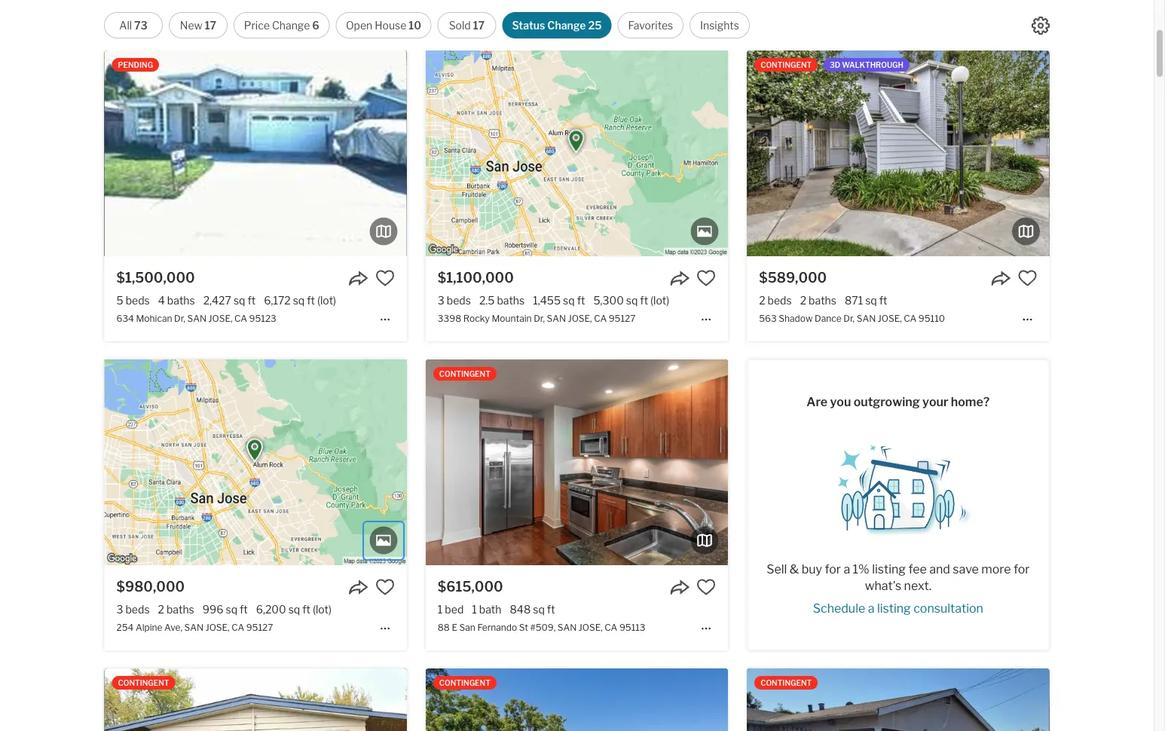 Task type: describe. For each thing, give the bounding box(es) containing it.
Status Change radio
[[503, 12, 612, 38]]

2 for $980,000
[[158, 603, 164, 616]]

sq for 6,200
[[289, 603, 300, 616]]

1%
[[853, 562, 870, 577]]

88
[[438, 623, 450, 634]]

sq for 871
[[866, 294, 878, 307]]

ca down 5,300
[[594, 313, 607, 324]]

status
[[512, 19, 546, 32]]

2 photo of 7351 via laguna, san jose, ca 95135 image from the left
[[728, 669, 1031, 732]]

sq for 1,455
[[563, 294, 575, 307]]

baths for $1,100,000
[[497, 294, 525, 307]]

rocky
[[464, 313, 490, 324]]

(lot) for $980,000
[[313, 603, 332, 616]]

open
[[346, 19, 373, 32]]

1 horizontal spatial a
[[869, 601, 875, 616]]

sell & buy for a 1% listing fee and save more for what's next.
[[767, 562, 1031, 593]]

st
[[519, 623, 529, 634]]

2,427 sq ft
[[203, 294, 256, 307]]

favorite button checkbox for $980,000
[[375, 578, 395, 597]]

new
[[180, 19, 203, 32]]

an image of a house image
[[823, 434, 974, 537]]

$980,000
[[117, 578, 185, 595]]

dance
[[815, 313, 842, 324]]

1 photo of 7351 via laguna, san jose, ca 95135 image from the left
[[426, 669, 729, 732]]

ft for 2,427 sq ft
[[248, 294, 256, 307]]

2 photo of 88 e san fernando st #509, san jose, ca 95113 image from the left
[[728, 360, 1031, 565]]

beds for $1,500,000
[[126, 294, 150, 307]]

san down 871 sq ft
[[857, 313, 877, 324]]

254 alpine ave, san jose, ca 95127
[[117, 623, 273, 634]]

san
[[460, 623, 476, 634]]

1 horizontal spatial 95127
[[609, 313, 636, 324]]

1 for 1 bed
[[438, 603, 443, 616]]

beds for $1,100,000
[[447, 294, 471, 307]]

848
[[510, 603, 531, 616]]

ca left 95113
[[605, 623, 618, 634]]

3d
[[830, 60, 841, 69]]

$1,500,000
[[117, 269, 195, 286]]

1,455
[[533, 294, 561, 307]]

2 for from the left
[[1014, 562, 1031, 577]]

bed
[[445, 603, 464, 616]]

25
[[589, 19, 602, 32]]

1 for from the left
[[825, 562, 842, 577]]

5,300
[[594, 294, 624, 307]]

buy
[[802, 562, 823, 577]]

848 sq ft
[[510, 603, 555, 616]]

ft for 1,455 sq ft
[[577, 294, 586, 307]]

2 beds
[[760, 294, 792, 307]]

ft for 848 sq ft
[[547, 603, 555, 616]]

871
[[845, 294, 864, 307]]

you
[[831, 394, 852, 409]]

mountain
[[492, 313, 532, 324]]

1 for 1 bath
[[472, 603, 477, 616]]

favorites
[[629, 19, 674, 32]]

schedule
[[814, 601, 866, 616]]

walkthrough
[[843, 60, 904, 69]]

bath
[[479, 603, 502, 616]]

10
[[409, 19, 422, 32]]

17 for sold 17
[[473, 19, 485, 32]]

73
[[134, 19, 148, 32]]

sq for 2,427
[[234, 294, 245, 307]]

95110
[[919, 313, 946, 324]]

open house 10
[[346, 19, 422, 32]]

ave,
[[164, 623, 182, 634]]

3398
[[438, 313, 462, 324]]

listing inside sell & buy for a 1% listing fee and save more for what's next.
[[873, 562, 906, 577]]

5,300 sq ft (lot)
[[594, 294, 670, 307]]

All radio
[[104, 12, 163, 38]]

1 vertical spatial listing
[[878, 601, 912, 616]]

sell
[[767, 562, 788, 577]]

are
[[807, 394, 828, 409]]

ca down 2,427 sq ft
[[235, 313, 247, 324]]

6,172 sq ft (lot)
[[264, 294, 336, 307]]

sold 17
[[449, 19, 485, 32]]

favorite button image for $1,500,000
[[375, 268, 395, 288]]

634
[[117, 313, 134, 324]]

1 photo of 563 shadow dance dr, san jose, ca 95110 image from the left
[[748, 51, 1050, 256]]

2 baths for $980,000
[[158, 603, 194, 616]]

1 photo of 83 n king rd, san jose, ca 95116 image from the left
[[748, 669, 1050, 732]]

your
[[923, 394, 949, 409]]

mohican
[[136, 313, 172, 324]]

6,172
[[264, 294, 291, 307]]

$1,100,000
[[438, 269, 514, 286]]

4
[[158, 294, 165, 307]]

baths for $589,000
[[809, 294, 837, 307]]

are you outgrowing your home?
[[807, 394, 990, 409]]

$615,000
[[438, 578, 503, 595]]

1 bath
[[472, 603, 502, 616]]

Sold radio
[[438, 12, 497, 38]]

6,200 sq ft (lot)
[[256, 603, 332, 616]]

favorite button checkbox for $615,000
[[697, 578, 717, 597]]

next.
[[905, 578, 932, 593]]

beds for $589,000
[[768, 294, 792, 307]]

new 17
[[180, 19, 217, 32]]

2 photo of 83 n king rd, san jose, ca 95116 image from the left
[[1050, 669, 1166, 732]]

san down 4 baths
[[187, 313, 207, 324]]

(lot) for $1,500,000
[[317, 294, 336, 307]]

a inside sell & buy for a 1% listing fee and save more for what's next.
[[844, 562, 851, 577]]

e
[[452, 623, 458, 634]]

3 beds for $1,100,000
[[438, 294, 471, 307]]

sq for 6,172
[[293, 294, 305, 307]]

$589,000
[[760, 269, 827, 286]]

home?
[[952, 394, 990, 409]]

ft for 871 sq ft
[[880, 294, 888, 307]]

insights
[[701, 19, 740, 32]]

favorite button image for $980,000
[[375, 578, 395, 597]]

Favorites radio
[[618, 12, 684, 38]]

1 dr, from the left
[[174, 313, 185, 324]]

634 mohican dr, san jose, ca 95123
[[117, 313, 277, 324]]

and
[[930, 562, 951, 577]]

pending
[[118, 60, 153, 69]]

san down 1,455 sq ft
[[547, 313, 566, 324]]

5 beds
[[117, 294, 150, 307]]

88 e san fernando st #509, san jose, ca 95113
[[438, 623, 646, 634]]

996 sq ft
[[203, 603, 248, 616]]

2 photo of 634 mohican dr, san jose, ca 95123 image from the left
[[407, 51, 709, 256]]

ft for 996 sq ft
[[240, 603, 248, 616]]

2,427
[[203, 294, 231, 307]]



Task type: locate. For each thing, give the bounding box(es) containing it.
price
[[244, 19, 270, 32]]

1 vertical spatial 3
[[117, 603, 123, 616]]

1 change from the left
[[272, 19, 310, 32]]

option group
[[104, 12, 750, 38]]

1 photo of 88 e san fernando st #509, san jose, ca 95113 image from the left
[[426, 360, 729, 565]]

1 horizontal spatial favorite button image
[[697, 268, 717, 288]]

254 alpine ave, san jose, ca 95127 image
[[104, 360, 407, 565]]

beds right 5
[[126, 294, 150, 307]]

baths for $980,000
[[167, 603, 194, 616]]

3 beds
[[438, 294, 471, 307], [117, 603, 150, 616]]

1 horizontal spatial dr,
[[534, 313, 545, 324]]

ft up 95123
[[248, 294, 256, 307]]

jose, down 1,455 sq ft
[[568, 313, 592, 324]]

favorite button checkbox
[[375, 268, 395, 288], [375, 578, 395, 597], [697, 578, 717, 597]]

alpine
[[136, 623, 163, 634]]

sq right '848'
[[533, 603, 545, 616]]

(lot) right 6,172 on the top left
[[317, 294, 336, 307]]

1 horizontal spatial 3 beds
[[438, 294, 471, 307]]

2 horizontal spatial dr,
[[844, 313, 855, 324]]

sq right 5,300
[[627, 294, 638, 307]]

sq right 6,200
[[289, 603, 300, 616]]

sq right 996
[[226, 603, 238, 616]]

254
[[117, 623, 134, 634]]

1 1 from the left
[[438, 603, 443, 616]]

a down what's on the right bottom of page
[[869, 601, 875, 616]]

a left 1%
[[844, 562, 851, 577]]

#509,
[[530, 623, 556, 634]]

ca down 996 sq ft
[[232, 623, 244, 634]]

Insights radio
[[690, 12, 750, 38]]

1 horizontal spatial 2
[[760, 294, 766, 307]]

schedule a listing consultation
[[814, 601, 984, 616]]

17 for new 17
[[205, 19, 217, 32]]

change
[[272, 19, 310, 32], [548, 19, 586, 32]]

jose, down 2,427
[[209, 313, 233, 324]]

4 baths
[[158, 294, 195, 307]]

consultation
[[914, 601, 984, 616]]

95127 down 6,200
[[246, 623, 273, 634]]

for right more
[[1014, 562, 1031, 577]]

sold
[[449, 19, 471, 32]]

0 horizontal spatial favorite button image
[[375, 268, 395, 288]]

favorite button checkbox
[[697, 268, 717, 288], [1018, 268, 1038, 288]]

3
[[438, 294, 445, 307], [117, 603, 123, 616]]

favorite button image
[[375, 268, 395, 288], [697, 268, 717, 288], [1018, 268, 1038, 288]]

all 73
[[119, 19, 148, 32]]

3 for $980,000
[[117, 603, 123, 616]]

0 horizontal spatial 1
[[438, 603, 443, 616]]

baths
[[167, 294, 195, 307], [497, 294, 525, 307], [809, 294, 837, 307], [167, 603, 194, 616]]

ft right 871
[[880, 294, 888, 307]]

sq right 6,172 on the top left
[[293, 294, 305, 307]]

fernando
[[478, 623, 518, 634]]

2 favorite button checkbox from the left
[[1018, 268, 1038, 288]]

baths up "mountain"
[[497, 294, 525, 307]]

more
[[982, 562, 1012, 577]]

New radio
[[169, 12, 228, 38]]

jose,
[[209, 313, 233, 324], [568, 313, 592, 324], [878, 313, 903, 324], [206, 623, 230, 634], [579, 623, 603, 634]]

sq right 2,427
[[234, 294, 245, 307]]

dr, for $589,000
[[844, 313, 855, 324]]

photo of 83 n king rd, san jose, ca 95116 image
[[748, 669, 1050, 732], [1050, 669, 1166, 732]]

17 right sold
[[473, 19, 485, 32]]

jose, down 871 sq ft
[[878, 313, 903, 324]]

1
[[438, 603, 443, 616], [472, 603, 477, 616]]

871 sq ft
[[845, 294, 888, 307]]

2 baths up dance
[[801, 294, 837, 307]]

ft right 6,200
[[303, 603, 311, 616]]

beds
[[126, 294, 150, 307], [447, 294, 471, 307], [768, 294, 792, 307], [126, 603, 150, 616]]

2 up alpine
[[158, 603, 164, 616]]

change left 6
[[272, 19, 310, 32]]

2 for $589,000
[[801, 294, 807, 307]]

favorite button checkbox for $1,100,000
[[697, 268, 717, 288]]

beds up the 3398 on the left top of the page
[[447, 294, 471, 307]]

0 horizontal spatial 3
[[117, 603, 123, 616]]

2 baths for $589,000
[[801, 294, 837, 307]]

house
[[375, 19, 407, 32]]

ft left 5,300
[[577, 294, 586, 307]]

1 horizontal spatial for
[[1014, 562, 1031, 577]]

listing up what's on the right bottom of page
[[873, 562, 906, 577]]

favorite button image for $1,100,000
[[697, 268, 717, 288]]

1 vertical spatial 3 beds
[[117, 603, 150, 616]]

1 horizontal spatial favorite button checkbox
[[1018, 268, 1038, 288]]

price change 6
[[244, 19, 320, 32]]

baths for $1,500,000
[[167, 294, 195, 307]]

Price Change radio
[[234, 12, 330, 38]]

1 favorite button checkbox from the left
[[697, 268, 717, 288]]

photo of 3041 oakbridge dr #3041, san jose, ca 95121 image
[[104, 669, 407, 732]]

(lot) for $1,100,000
[[651, 294, 670, 307]]

2
[[760, 294, 766, 307], [801, 294, 807, 307], [158, 603, 164, 616]]

ft left 6,200
[[240, 603, 248, 616]]

2 photo of 563 shadow dance dr, san jose, ca 95110 image from the left
[[1050, 51, 1166, 256]]

2 change from the left
[[548, 19, 586, 32]]

563
[[760, 313, 777, 324]]

sq
[[234, 294, 245, 307], [293, 294, 305, 307], [563, 294, 575, 307], [627, 294, 638, 307], [866, 294, 878, 307], [226, 603, 238, 616], [289, 603, 300, 616], [533, 603, 545, 616]]

favorite button image
[[375, 578, 395, 597], [697, 578, 717, 597]]

baths up ave,
[[167, 603, 194, 616]]

ft
[[248, 294, 256, 307], [307, 294, 315, 307], [577, 294, 586, 307], [641, 294, 649, 307], [880, 294, 888, 307], [240, 603, 248, 616], [303, 603, 311, 616], [547, 603, 555, 616]]

dr, down the 1,455
[[534, 313, 545, 324]]

favorite button checkbox for $1,500,000
[[375, 268, 395, 288]]

2 baths
[[801, 294, 837, 307], [158, 603, 194, 616]]

jose, down 996
[[206, 623, 230, 634]]

jose, left 95113
[[579, 623, 603, 634]]

5
[[117, 294, 123, 307]]

996
[[203, 603, 224, 616]]

sq right the 1,455
[[563, 294, 575, 307]]

2 17 from the left
[[473, 19, 485, 32]]

0 horizontal spatial 17
[[205, 19, 217, 32]]

listing down what's on the right bottom of page
[[878, 601, 912, 616]]

ft for 5,300 sq ft (lot)
[[641, 294, 649, 307]]

favorite button image for $615,000
[[697, 578, 717, 597]]

photo of 7351 via laguna, san jose, ca 95135 image
[[426, 669, 729, 732], [728, 669, 1031, 732]]

san
[[187, 313, 207, 324], [547, 313, 566, 324], [857, 313, 877, 324], [184, 623, 204, 634], [558, 623, 577, 634]]

17 inside new radio
[[205, 19, 217, 32]]

&
[[790, 562, 800, 577]]

3398 rocky mountain dr, san jose, ca 95127
[[438, 313, 636, 324]]

ft right 5,300
[[641, 294, 649, 307]]

17 right new
[[205, 19, 217, 32]]

a
[[844, 562, 851, 577], [869, 601, 875, 616]]

95127 down 5,300 sq ft (lot)
[[609, 313, 636, 324]]

0 horizontal spatial change
[[272, 19, 310, 32]]

1 vertical spatial 2 baths
[[158, 603, 194, 616]]

1 horizontal spatial 2 baths
[[801, 294, 837, 307]]

0 vertical spatial 3 beds
[[438, 294, 471, 307]]

ft up #509,
[[547, 603, 555, 616]]

change inside radio
[[548, 19, 586, 32]]

baths up dance
[[809, 294, 837, 307]]

2 favorite button image from the left
[[697, 268, 717, 288]]

photo of 634 mohican dr, san jose, ca 95123 image
[[104, 51, 407, 256], [407, 51, 709, 256]]

1 horizontal spatial change
[[548, 19, 586, 32]]

beds up 563
[[768, 294, 792, 307]]

0 horizontal spatial 95127
[[246, 623, 273, 634]]

95127
[[609, 313, 636, 324], [246, 623, 273, 634]]

17
[[205, 19, 217, 32], [473, 19, 485, 32]]

dr, down 871
[[844, 313, 855, 324]]

1 favorite button image from the left
[[375, 578, 395, 597]]

change inside radio
[[272, 19, 310, 32]]

change for 25
[[548, 19, 586, 32]]

2 up "shadow"
[[801, 294, 807, 307]]

photo of 88 e san fernando st #509, san jose, ca 95113 image
[[426, 360, 729, 565], [728, 360, 1031, 565]]

2 up 563
[[760, 294, 766, 307]]

0 vertical spatial 95127
[[609, 313, 636, 324]]

ca left '95110'
[[904, 313, 917, 324]]

ca
[[235, 313, 247, 324], [594, 313, 607, 324], [904, 313, 917, 324], [232, 623, 244, 634], [605, 623, 618, 634]]

0 horizontal spatial favorite button image
[[375, 578, 395, 597]]

0 horizontal spatial favorite button checkbox
[[697, 268, 717, 288]]

sq for 5,300
[[627, 294, 638, 307]]

status change 25
[[512, 19, 602, 32]]

change left "25"
[[548, 19, 586, 32]]

shadow
[[779, 313, 813, 324]]

1,455 sq ft
[[533, 294, 586, 307]]

6,200
[[256, 603, 286, 616]]

0 horizontal spatial 2
[[158, 603, 164, 616]]

0 vertical spatial 3
[[438, 294, 445, 307]]

3 beds up the 3398 on the left top of the page
[[438, 294, 471, 307]]

1 bed
[[438, 603, 464, 616]]

0 vertical spatial a
[[844, 562, 851, 577]]

beds up alpine
[[126, 603, 150, 616]]

1 horizontal spatial 1
[[472, 603, 477, 616]]

2 dr, from the left
[[534, 313, 545, 324]]

(lot) right 6,200
[[313, 603, 332, 616]]

all
[[119, 19, 132, 32]]

ft for 6,200 sq ft (lot)
[[303, 603, 311, 616]]

ft right 6,172 on the top left
[[307, 294, 315, 307]]

3 for $1,100,000
[[438, 294, 445, 307]]

3 dr, from the left
[[844, 313, 855, 324]]

0 vertical spatial listing
[[873, 562, 906, 577]]

2 favorite button image from the left
[[697, 578, 717, 597]]

save
[[953, 562, 980, 577]]

1 left bath
[[472, 603, 477, 616]]

contingent
[[761, 60, 812, 69], [440, 370, 491, 379], [118, 679, 169, 688], [440, 679, 491, 688], [761, 679, 812, 688]]

17 inside sold option
[[473, 19, 485, 32]]

0 horizontal spatial for
[[825, 562, 842, 577]]

sq right 871
[[866, 294, 878, 307]]

listing
[[873, 562, 906, 577], [878, 601, 912, 616]]

3d walkthrough
[[830, 60, 904, 69]]

1 horizontal spatial 17
[[473, 19, 485, 32]]

beds for $980,000
[[126, 603, 150, 616]]

favorite button checkbox for $589,000
[[1018, 268, 1038, 288]]

sq for 996
[[226, 603, 238, 616]]

3 up the 3398 on the left top of the page
[[438, 294, 445, 307]]

dr,
[[174, 313, 185, 324], [534, 313, 545, 324], [844, 313, 855, 324]]

change for 6
[[272, 19, 310, 32]]

6
[[312, 19, 320, 32]]

1 horizontal spatial favorite button image
[[697, 578, 717, 597]]

what's
[[866, 578, 902, 593]]

3 favorite button image from the left
[[1018, 268, 1038, 288]]

photo of 563 shadow dance dr, san jose, ca 95110 image
[[748, 51, 1050, 256], [1050, 51, 1166, 256]]

95123
[[249, 313, 277, 324]]

Open House radio
[[336, 12, 432, 38]]

2.5
[[480, 294, 495, 307]]

1 horizontal spatial 3
[[438, 294, 445, 307]]

3398 rocky mountain dr, san jose, ca 95127 image
[[426, 51, 729, 256]]

2.5 baths
[[480, 294, 525, 307]]

0 horizontal spatial a
[[844, 562, 851, 577]]

dr, for $1,100,000
[[534, 313, 545, 324]]

1 17 from the left
[[205, 19, 217, 32]]

1 left bed
[[438, 603, 443, 616]]

for right the buy
[[825, 562, 842, 577]]

1 vertical spatial 95127
[[246, 623, 273, 634]]

1 favorite button image from the left
[[375, 268, 395, 288]]

fee
[[909, 562, 927, 577]]

2 baths up ave,
[[158, 603, 194, 616]]

0 horizontal spatial 2 baths
[[158, 603, 194, 616]]

0 vertical spatial 2 baths
[[801, 294, 837, 307]]

3 up 254
[[117, 603, 123, 616]]

favorite button image for $589,000
[[1018, 268, 1038, 288]]

dr, down 4 baths
[[174, 313, 185, 324]]

option group containing all
[[104, 12, 750, 38]]

3 beds for $980,000
[[117, 603, 150, 616]]

ft for 6,172 sq ft (lot)
[[307, 294, 315, 307]]

2 horizontal spatial 2
[[801, 294, 807, 307]]

baths right 4
[[167, 294, 195, 307]]

0 horizontal spatial dr,
[[174, 313, 185, 324]]

0 horizontal spatial 3 beds
[[117, 603, 150, 616]]

95113
[[620, 623, 646, 634]]

2 horizontal spatial favorite button image
[[1018, 268, 1038, 288]]

outgrowing
[[854, 394, 921, 409]]

2 1 from the left
[[472, 603, 477, 616]]

1 vertical spatial a
[[869, 601, 875, 616]]

sq for 848
[[533, 603, 545, 616]]

san right ave,
[[184, 623, 204, 634]]

san right #509,
[[558, 623, 577, 634]]

563 shadow dance dr, san jose, ca 95110
[[760, 313, 946, 324]]

3 beds up 254
[[117, 603, 150, 616]]

(lot) right 5,300
[[651, 294, 670, 307]]

1 photo of 634 mohican dr, san jose, ca 95123 image from the left
[[104, 51, 407, 256]]



Task type: vqa. For each thing, say whether or not it's contained in the screenshot.
right (844)
no



